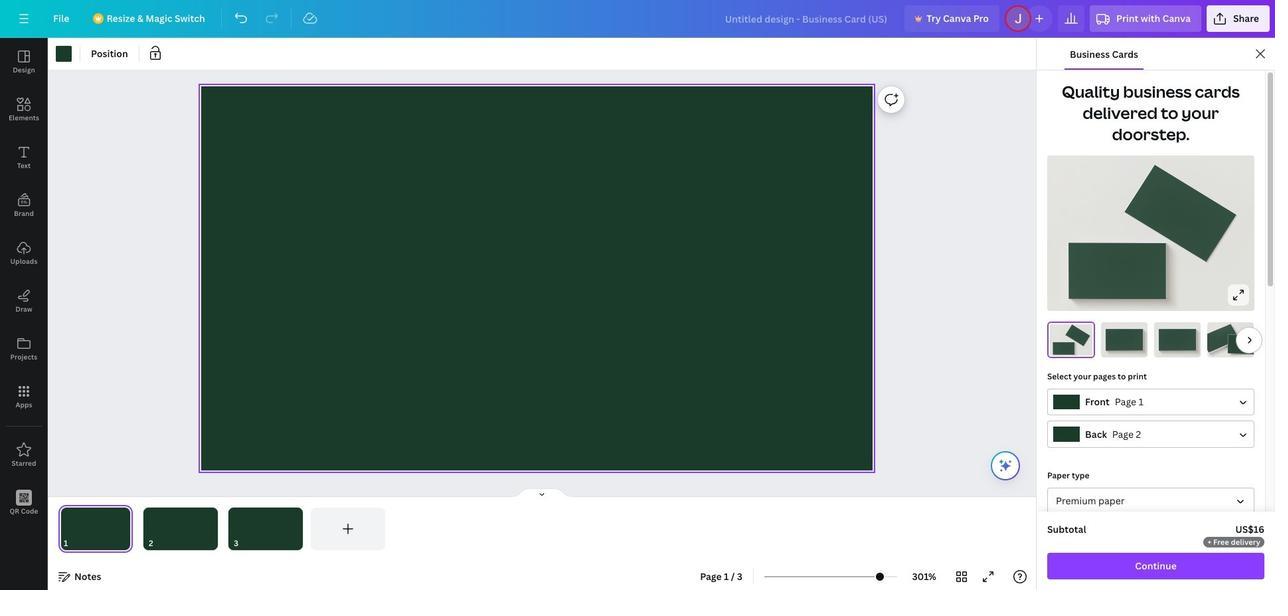 Task type: describe. For each thing, give the bounding box(es) containing it.
hide pages image
[[510, 488, 574, 498]]

canva assistant image
[[998, 458, 1014, 474]]

#1a3b29 image
[[56, 46, 72, 62]]

page 1 image
[[58, 508, 133, 550]]



Task type: vqa. For each thing, say whether or not it's contained in the screenshot.
Page 1 IMAGE
yes



Task type: locate. For each thing, give the bounding box(es) containing it.
main menu bar
[[0, 0, 1276, 38]]

Zoom button
[[903, 566, 946, 587]]

Page title text field
[[74, 537, 79, 550]]

side panel tab list
[[0, 38, 48, 527]]

Design title text field
[[715, 5, 900, 32]]



